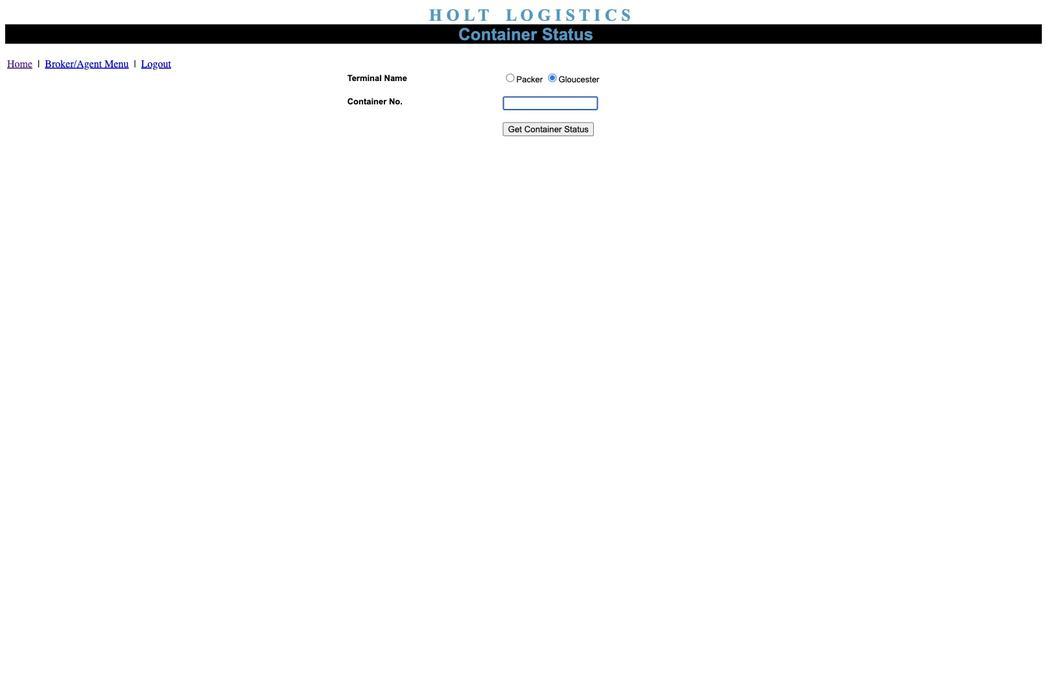 Task type: vqa. For each thing, say whether or not it's contained in the screenshot.
topmost Container
yes



Task type: locate. For each thing, give the bounding box(es) containing it.
s
[[566, 6, 576, 24], [622, 6, 631, 24]]

0 horizontal spatial s
[[566, 6, 576, 24]]

1 horizontal spatial o
[[521, 6, 534, 24]]

logout link
[[141, 58, 171, 70]]

t    l
[[478, 6, 517, 24]]

| right menu
[[134, 58, 136, 70]]

None field
[[503, 96, 599, 110]]

1 horizontal spatial s
[[622, 6, 631, 24]]

0 horizontal spatial |
[[38, 58, 40, 70]]

container no.
[[348, 96, 403, 106]]

i
[[555, 6, 562, 24], [595, 6, 601, 24]]

| right home 'link' at the top
[[38, 58, 40, 70]]

2 | from the left
[[134, 58, 136, 70]]

o left l
[[447, 6, 460, 24]]

2 i from the left
[[595, 6, 601, 24]]

i right "g"
[[555, 6, 562, 24]]

None submit
[[503, 122, 594, 136]]

container down the t    l on the top
[[459, 25, 538, 43]]

terminal
[[348, 73, 382, 83]]

packer
[[517, 74, 545, 84]]

1 horizontal spatial i
[[595, 6, 601, 24]]

c
[[605, 6, 618, 24]]

i right t
[[595, 6, 601, 24]]

s right c
[[622, 6, 631, 24]]

container
[[459, 25, 538, 43], [348, 96, 387, 106]]

container down terminal
[[348, 96, 387, 106]]

0 horizontal spatial o
[[447, 6, 460, 24]]

o left "g"
[[521, 6, 534, 24]]

1 i from the left
[[555, 6, 562, 24]]

|
[[38, 58, 40, 70], [134, 58, 136, 70]]

1 horizontal spatial container
[[459, 25, 538, 43]]

1 | from the left
[[38, 58, 40, 70]]

logout
[[141, 58, 171, 70]]

0 vertical spatial container
[[459, 25, 538, 43]]

menu
[[105, 58, 129, 70]]

0 horizontal spatial i
[[555, 6, 562, 24]]

0 horizontal spatial container
[[348, 96, 387, 106]]

None radio
[[506, 74, 515, 82], [549, 74, 557, 82], [506, 74, 515, 82], [549, 74, 557, 82]]

1 horizontal spatial |
[[134, 58, 136, 70]]

name
[[384, 73, 407, 83]]

broker/agent menu link
[[45, 58, 129, 70]]

o
[[447, 6, 460, 24], [521, 6, 534, 24]]

s left t
[[566, 6, 576, 24]]



Task type: describe. For each thing, give the bounding box(es) containing it.
2 o from the left
[[521, 6, 534, 24]]

terminal name
[[348, 73, 407, 83]]

1 s from the left
[[566, 6, 576, 24]]

status
[[542, 25, 594, 43]]

t
[[580, 6, 591, 24]]

home link
[[7, 58, 33, 70]]

1 o from the left
[[447, 6, 460, 24]]

gloucester
[[559, 74, 600, 84]]

2 s from the left
[[622, 6, 631, 24]]

1 vertical spatial container
[[348, 96, 387, 106]]

home | broker/agent menu | logout
[[7, 58, 171, 70]]

h          o l t    l o g i s t i c s container          status
[[429, 6, 631, 43]]

h
[[429, 6, 443, 24]]

container inside h          o l t    l o g i s t i c s container          status
[[459, 25, 538, 43]]

l
[[464, 6, 475, 24]]

g
[[538, 6, 551, 24]]

broker/agent
[[45, 58, 102, 70]]

home
[[7, 58, 33, 70]]

no.
[[389, 96, 403, 106]]



